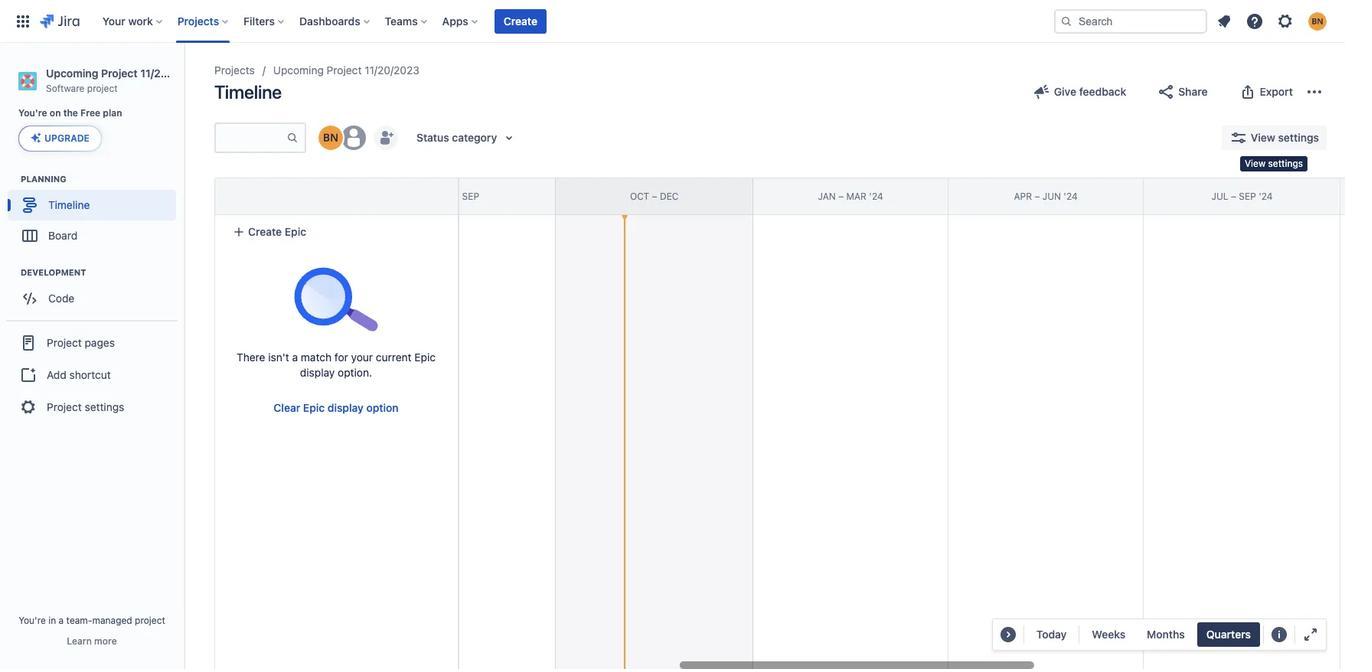 Task type: vqa. For each thing, say whether or not it's contained in the screenshot.
left 'service'
no



Task type: locate. For each thing, give the bounding box(es) containing it.
0 vertical spatial project
[[87, 83, 118, 94]]

– for jul – sep
[[454, 191, 460, 202]]

1 vertical spatial display
[[328, 401, 364, 414]]

sep
[[462, 191, 480, 202], [1240, 191, 1257, 202]]

planning group
[[8, 173, 183, 256]]

2 column header from the left
[[1342, 178, 1346, 214]]

display
[[300, 366, 335, 379], [328, 401, 364, 414]]

view right view settings icon
[[1251, 131, 1276, 144]]

code
[[48, 292, 75, 305]]

2 – from the left
[[652, 191, 658, 202]]

project
[[327, 64, 362, 77], [101, 67, 138, 80], [47, 336, 82, 349], [47, 401, 82, 414]]

create for create epic
[[248, 225, 282, 238]]

plan
[[103, 107, 122, 119]]

you're
[[18, 107, 47, 119], [18, 615, 46, 627]]

add people image
[[377, 129, 395, 147]]

upcoming inside upcoming project 11/20/2023 software project
[[46, 67, 98, 80]]

banner
[[0, 0, 1346, 43]]

1 '24 from the left
[[870, 191, 884, 202]]

project settings
[[47, 401, 124, 414]]

project inside project pages link
[[47, 336, 82, 349]]

1 you're from the top
[[18, 107, 47, 119]]

'24 right jun
[[1064, 191, 1078, 202]]

dec
[[660, 191, 679, 202]]

settings
[[1279, 131, 1320, 144], [1269, 158, 1304, 169], [85, 401, 124, 414]]

project inside upcoming project 11/20/2023 software project
[[87, 83, 118, 94]]

1 vertical spatial projects
[[214, 64, 255, 77]]

0 vertical spatial epic
[[285, 225, 306, 238]]

project
[[87, 83, 118, 94], [135, 615, 165, 627]]

0 horizontal spatial upcoming
[[46, 67, 98, 80]]

display down option.
[[328, 401, 364, 414]]

a right in
[[59, 615, 64, 627]]

your work button
[[98, 9, 168, 33]]

11/20/2023 down teams
[[365, 64, 420, 77]]

option
[[367, 401, 399, 414]]

a
[[292, 351, 298, 364], [59, 615, 64, 627]]

you're for you're on the free plan
[[18, 107, 47, 119]]

project down add
[[47, 401, 82, 414]]

create button
[[495, 9, 547, 33]]

– for jul – sep '24
[[1232, 191, 1237, 202]]

'24
[[870, 191, 884, 202], [1064, 191, 1078, 202], [1259, 191, 1274, 202]]

– down status category
[[454, 191, 460, 202]]

upcoming up software
[[46, 67, 98, 80]]

0 vertical spatial projects
[[178, 14, 219, 27]]

0 vertical spatial view
[[1251, 131, 1276, 144]]

– for jan – mar '24
[[839, 191, 844, 202]]

apps button
[[438, 9, 484, 33]]

banner containing your work
[[0, 0, 1346, 43]]

planning
[[21, 174, 66, 184]]

group
[[6, 320, 178, 429]]

1 vertical spatial you're
[[18, 615, 46, 627]]

project down dashboards popup button
[[327, 64, 362, 77]]

development
[[21, 268, 86, 278]]

give feedback
[[1055, 85, 1127, 98]]

primary element
[[9, 0, 1055, 43]]

there isn't a match for your current epic display option.
[[237, 351, 436, 379]]

1 vertical spatial view settings
[[1246, 158, 1304, 169]]

1 horizontal spatial project
[[135, 615, 165, 627]]

timeline down projects link
[[214, 81, 282, 103]]

settings inside dropdown button
[[1279, 131, 1320, 144]]

'24 for apr – jun '24
[[1064, 191, 1078, 202]]

projects right "sidebar navigation" "icon"
[[214, 64, 255, 77]]

jira image
[[40, 12, 79, 30], [40, 12, 79, 30]]

0 horizontal spatial '24
[[870, 191, 884, 202]]

0 vertical spatial display
[[300, 366, 335, 379]]

filters button
[[239, 9, 290, 33]]

0 vertical spatial a
[[292, 351, 298, 364]]

1 vertical spatial view
[[1246, 158, 1266, 169]]

0 horizontal spatial column header
[[163, 178, 358, 214]]

sep down status category dropdown button
[[462, 191, 480, 202]]

filters
[[244, 14, 275, 27]]

upcoming
[[273, 64, 324, 77], [46, 67, 98, 80]]

1 sep from the left
[[462, 191, 480, 202]]

you're left on
[[18, 107, 47, 119]]

1 horizontal spatial jul
[[1212, 191, 1229, 202]]

apr
[[1015, 191, 1033, 202]]

epic
[[285, 225, 306, 238], [415, 351, 436, 364], [303, 401, 325, 414]]

quarters button
[[1198, 623, 1261, 647]]

1 horizontal spatial column header
[[1342, 178, 1346, 214]]

project inside upcoming project 11/20/2023 link
[[327, 64, 362, 77]]

projects
[[178, 14, 219, 27], [214, 64, 255, 77]]

0 vertical spatial timeline
[[214, 81, 282, 103]]

isn't
[[268, 351, 289, 364]]

'24 for jan – mar '24
[[870, 191, 884, 202]]

projects for projects dropdown button at the left top
[[178, 14, 219, 27]]

2 horizontal spatial '24
[[1259, 191, 1274, 202]]

upcoming for upcoming project 11/20/2023
[[273, 64, 324, 77]]

1 horizontal spatial upcoming
[[273, 64, 324, 77]]

timeline up board
[[48, 198, 90, 211]]

upcoming down dashboards
[[273, 64, 324, 77]]

0 horizontal spatial project
[[87, 83, 118, 94]]

0 horizontal spatial jul
[[435, 191, 452, 202]]

jul
[[435, 191, 452, 202], [1212, 191, 1229, 202]]

2 vertical spatial epic
[[303, 401, 325, 414]]

0 horizontal spatial timeline
[[48, 198, 90, 211]]

settings down the view settings dropdown button
[[1269, 158, 1304, 169]]

epic inside clear epic display option button
[[303, 401, 325, 414]]

1 vertical spatial epic
[[415, 351, 436, 364]]

development group
[[8, 267, 183, 319]]

share
[[1179, 85, 1208, 98]]

project up the "plan"
[[101, 67, 138, 80]]

your profile and settings image
[[1309, 12, 1327, 30]]

0 vertical spatial create
[[504, 14, 538, 27]]

a inside there isn't a match for your current epic display option.
[[292, 351, 298, 364]]

view settings
[[1251, 131, 1320, 144], [1246, 158, 1304, 169]]

export icon image
[[1239, 83, 1257, 101]]

1 vertical spatial create
[[248, 225, 282, 238]]

view settings up the view settings 'tooltip'
[[1251, 131, 1320, 144]]

2 you're from the top
[[18, 615, 46, 627]]

project up add
[[47, 336, 82, 349]]

sep down the view settings 'tooltip'
[[1240, 191, 1257, 202]]

create
[[504, 14, 538, 27], [248, 225, 282, 238]]

1 jul from the left
[[435, 191, 452, 202]]

sep for jul – sep '24
[[1240, 191, 1257, 202]]

projects inside dropdown button
[[178, 14, 219, 27]]

settings inside 'tooltip'
[[1269, 158, 1304, 169]]

add shortcut
[[47, 368, 111, 381]]

11/20/2023 down work
[[140, 67, 198, 80]]

enter full screen image
[[1302, 626, 1321, 644]]

0 vertical spatial settings
[[1279, 131, 1320, 144]]

settings inside group
[[85, 401, 124, 414]]

1 vertical spatial timeline
[[48, 198, 90, 211]]

0 horizontal spatial create
[[248, 225, 282, 238]]

create epic button
[[224, 218, 449, 246]]

2 '24 from the left
[[1064, 191, 1078, 202]]

'24 down the view settings 'tooltip'
[[1259, 191, 1274, 202]]

'24 right mar
[[870, 191, 884, 202]]

give
[[1055, 85, 1077, 98]]

feedback
[[1080, 85, 1127, 98]]

view settings image
[[1230, 129, 1248, 147]]

11/20/2023 inside upcoming project 11/20/2023 link
[[365, 64, 420, 77]]

projects right work
[[178, 14, 219, 27]]

current
[[376, 351, 412, 364]]

Search timeline text field
[[216, 124, 286, 152]]

epic inside create epic button
[[285, 225, 306, 238]]

create inside button
[[504, 14, 538, 27]]

managed
[[92, 615, 132, 627]]

upcoming for upcoming project 11/20/2023 software project
[[46, 67, 98, 80]]

epic for create epic
[[285, 225, 306, 238]]

display down match
[[300, 366, 335, 379]]

status
[[417, 131, 449, 144]]

you're left in
[[18, 615, 46, 627]]

row group
[[214, 178, 458, 215]]

upgrade button
[[19, 127, 101, 151]]

2 jul from the left
[[1212, 191, 1229, 202]]

a right isn't
[[292, 351, 298, 364]]

view
[[1251, 131, 1276, 144], [1246, 158, 1266, 169]]

column header
[[163, 178, 358, 214], [1342, 178, 1346, 214]]

1 horizontal spatial 11/20/2023
[[365, 64, 420, 77]]

teams button
[[380, 9, 433, 33]]

11/20/2023 inside upcoming project 11/20/2023 software project
[[140, 67, 198, 80]]

1 horizontal spatial '24
[[1064, 191, 1078, 202]]

in
[[48, 615, 56, 627]]

1 horizontal spatial a
[[292, 351, 298, 364]]

0 vertical spatial you're
[[18, 107, 47, 119]]

view down view settings icon
[[1246, 158, 1266, 169]]

jan
[[818, 191, 836, 202]]

upcoming project 11/20/2023 software project
[[46, 67, 198, 94]]

jul for jul – sep
[[435, 191, 452, 202]]

1 vertical spatial a
[[59, 615, 64, 627]]

row
[[215, 178, 458, 215]]

display inside there isn't a match for your current epic display option.
[[300, 366, 335, 379]]

0 vertical spatial view settings
[[1251, 131, 1320, 144]]

2 sep from the left
[[1240, 191, 1257, 202]]

– for apr – jun '24
[[1035, 191, 1041, 202]]

category
[[452, 131, 497, 144]]

project up the "plan"
[[87, 83, 118, 94]]

2 vertical spatial settings
[[85, 401, 124, 414]]

timeline
[[214, 81, 282, 103], [48, 198, 90, 211]]

project right managed
[[135, 615, 165, 627]]

– left the dec
[[652, 191, 658, 202]]

view settings inside 'tooltip'
[[1246, 158, 1304, 169]]

add
[[47, 368, 66, 381]]

settings up the view settings 'tooltip'
[[1279, 131, 1320, 144]]

project pages
[[47, 336, 115, 349]]

on
[[50, 107, 61, 119]]

0 horizontal spatial a
[[59, 615, 64, 627]]

your
[[351, 351, 373, 364]]

5 – from the left
[[1232, 191, 1237, 202]]

3 '24 from the left
[[1259, 191, 1274, 202]]

1 horizontal spatial create
[[504, 14, 538, 27]]

3 – from the left
[[839, 191, 844, 202]]

– down view settings icon
[[1232, 191, 1237, 202]]

add shortcut button
[[6, 360, 178, 391]]

0 horizontal spatial 11/20/2023
[[140, 67, 198, 80]]

– right jan at the top right
[[839, 191, 844, 202]]

view settings down the view settings dropdown button
[[1246, 158, 1304, 169]]

grid
[[163, 178, 1346, 669]]

– right apr
[[1035, 191, 1041, 202]]

you're on the free plan
[[18, 107, 122, 119]]

create inside button
[[248, 225, 282, 238]]

1 vertical spatial settings
[[1269, 158, 1304, 169]]

settings down add shortcut button
[[85, 401, 124, 414]]

1 horizontal spatial sep
[[1240, 191, 1257, 202]]

4 – from the left
[[1035, 191, 1041, 202]]

11/20/2023
[[365, 64, 420, 77], [140, 67, 198, 80]]

0 horizontal spatial sep
[[462, 191, 480, 202]]

learn more
[[67, 636, 117, 647]]

1 – from the left
[[454, 191, 460, 202]]

view settings tooltip
[[1241, 156, 1308, 171]]

create for create
[[504, 14, 538, 27]]



Task type: describe. For each thing, give the bounding box(es) containing it.
grid containing create epic
[[163, 178, 1346, 669]]

1 horizontal spatial timeline
[[214, 81, 282, 103]]

weeks button
[[1083, 623, 1135, 647]]

share button
[[1148, 80, 1218, 104]]

group containing project pages
[[6, 320, 178, 429]]

jan – mar '24
[[818, 191, 884, 202]]

status category button
[[408, 126, 528, 150]]

today
[[1037, 628, 1067, 641]]

project inside upcoming project 11/20/2023 software project
[[101, 67, 138, 80]]

view inside dropdown button
[[1251, 131, 1276, 144]]

apps
[[443, 14, 469, 27]]

Search field
[[1055, 9, 1208, 33]]

notifications image
[[1216, 12, 1234, 30]]

view settings inside dropdown button
[[1251, 131, 1320, 144]]

shortcut
[[69, 368, 111, 381]]

sidebar navigation image
[[167, 61, 201, 92]]

sep for jul – sep
[[462, 191, 480, 202]]

weeks
[[1093, 628, 1126, 641]]

a for in
[[59, 615, 64, 627]]

unassigned image
[[342, 126, 366, 150]]

give feedback button
[[1024, 80, 1136, 104]]

clear epic display option button
[[265, 396, 408, 421]]

export
[[1260, 85, 1294, 98]]

status category
[[417, 131, 497, 144]]

oct
[[630, 191, 650, 202]]

learn more button
[[67, 636, 117, 648]]

oct – dec
[[630, 191, 679, 202]]

months button
[[1138, 623, 1195, 647]]

upcoming project 11/20/2023 link
[[273, 61, 420, 80]]

match
[[301, 351, 332, 364]]

appswitcher icon image
[[14, 12, 32, 30]]

11/20/2023 for upcoming project 11/20/2023
[[365, 64, 420, 77]]

work
[[128, 14, 153, 27]]

dashboards
[[300, 14, 361, 27]]

your work
[[102, 14, 153, 27]]

upcoming project 11/20/2023
[[273, 64, 420, 77]]

export button
[[1230, 80, 1303, 104]]

jul – sep '24
[[1212, 191, 1274, 202]]

the
[[63, 107, 78, 119]]

team-
[[66, 615, 92, 627]]

settings for the view settings dropdown button
[[1279, 131, 1320, 144]]

1 column header from the left
[[163, 178, 358, 214]]

search image
[[1061, 15, 1073, 27]]

months
[[1148, 628, 1186, 641]]

projects for projects link
[[214, 64, 255, 77]]

ben nelson image
[[319, 126, 343, 150]]

software
[[46, 83, 85, 94]]

apr – jun '24
[[1015, 191, 1078, 202]]

projects button
[[173, 9, 235, 33]]

more
[[94, 636, 117, 647]]

settings image
[[1277, 12, 1295, 30]]

planning image
[[2, 170, 21, 189]]

timeline inside planning group
[[48, 198, 90, 211]]

epic inside there isn't a match for your current epic display option.
[[415, 351, 436, 364]]

upgrade
[[44, 133, 90, 144]]

11/20/2023 for upcoming project 11/20/2023 software project
[[140, 67, 198, 80]]

jul for jul – sep '24
[[1212, 191, 1229, 202]]

teams
[[385, 14, 418, 27]]

option.
[[338, 366, 372, 379]]

a for isn't
[[292, 351, 298, 364]]

jun
[[1043, 191, 1062, 202]]

you're in a team-managed project
[[18, 615, 165, 627]]

view settings button
[[1222, 126, 1327, 150]]

display inside button
[[328, 401, 364, 414]]

dashboards button
[[295, 9, 376, 33]]

clear epic display option
[[274, 401, 399, 414]]

development image
[[2, 264, 21, 282]]

view inside 'tooltip'
[[1246, 158, 1266, 169]]

for
[[335, 351, 348, 364]]

epic for clear epic display option
[[303, 401, 325, 414]]

your
[[102, 14, 125, 27]]

code link
[[8, 284, 176, 314]]

there
[[237, 351, 265, 364]]

board
[[48, 229, 77, 242]]

mar
[[847, 191, 867, 202]]

help image
[[1246, 12, 1265, 30]]

project pages link
[[6, 327, 178, 360]]

timeline link
[[8, 190, 176, 221]]

board link
[[8, 221, 176, 252]]

project inside project settings link
[[47, 401, 82, 414]]

legend image
[[1271, 626, 1289, 644]]

1 vertical spatial project
[[135, 615, 165, 627]]

– for oct – dec
[[652, 191, 658, 202]]

quarters
[[1207, 628, 1252, 641]]

jul – sep
[[435, 191, 480, 202]]

clear
[[274, 401, 300, 414]]

learn
[[67, 636, 92, 647]]

pages
[[85, 336, 115, 349]]

'24 for jul – sep '24
[[1259, 191, 1274, 202]]

settings for project settings link
[[85, 401, 124, 414]]

you're for you're in a team-managed project
[[18, 615, 46, 627]]

free
[[81, 107, 100, 119]]

today button
[[1028, 623, 1077, 647]]

project settings link
[[6, 391, 178, 425]]

projects link
[[214, 61, 255, 80]]

create epic
[[248, 225, 306, 238]]



